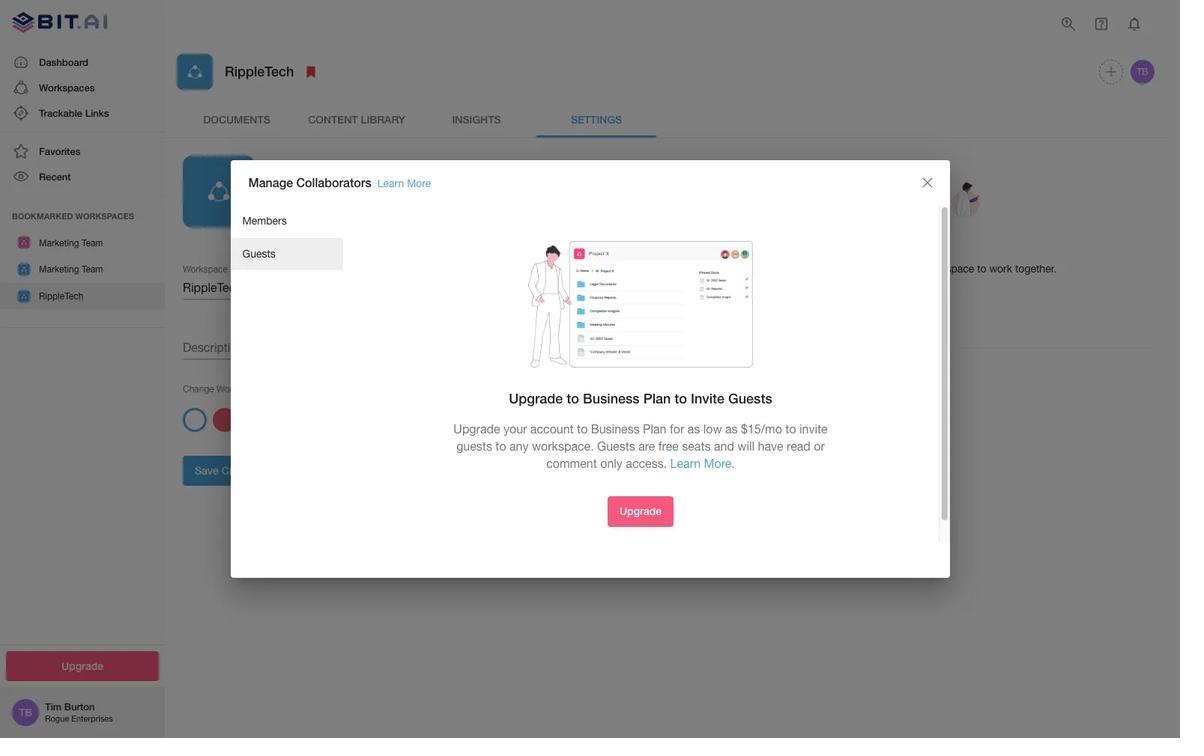Task type: locate. For each thing, give the bounding box(es) containing it.
2 vertical spatial guests
[[597, 440, 635, 453]]

business up upgrade your account to business plan for as low as $15/mo to invite guests to any workspace. guests are free seats and will have read or comment only access.
[[583, 391, 640, 407]]

1 vertical spatial delete
[[767, 432, 798, 445]]

learn inside manage collaborators learn more
[[377, 177, 404, 189]]

delete left invite
[[767, 432, 798, 445]]

this inside the manage collaborators add or remove collaborators to this workspace to work together.
[[903, 263, 920, 275]]

members
[[242, 215, 287, 227]]

0 horizontal spatial rippletech
[[39, 291, 83, 302]]

$15/mo
[[741, 422, 782, 436]]

for
[[670, 422, 684, 436]]

1 vertical spatial manage
[[754, 242, 799, 256]]

upgrade button
[[608, 497, 674, 527], [6, 651, 159, 682]]

tim burton rogue enterprises
[[45, 701, 113, 724]]

to left work
[[977, 263, 986, 275]]

guests
[[242, 248, 276, 260], [728, 391, 772, 407], [597, 440, 635, 453]]

1 horizontal spatial this
[[903, 263, 920, 275]]

1 horizontal spatial or
[[814, 440, 825, 453]]

tab list containing documents
[[177, 102, 1157, 138]]

1 horizontal spatial guests
[[597, 440, 635, 453]]

1 marketing team button from the top
[[0, 230, 165, 256]]

marketing team up 'rippletech' button
[[39, 265, 103, 275]]

learn
[[377, 177, 404, 189], [670, 457, 701, 471]]

1 vertical spatial rippletech
[[39, 291, 83, 302]]

manage inside the manage collaborators add or remove collaborators to this workspace to work together.
[[754, 242, 799, 256]]

2 as from the left
[[725, 422, 738, 436]]

this
[[903, 263, 920, 275], [787, 397, 804, 409]]

collaborators up collaborators
[[802, 242, 878, 256]]

0 vertical spatial upgrade button
[[608, 497, 674, 527]]

1 horizontal spatial as
[[725, 422, 738, 436]]

marketing
[[39, 238, 79, 248], [39, 265, 79, 275]]

2 plan from the top
[[643, 422, 666, 436]]

1 as from the left
[[688, 422, 700, 436]]

marketing for 1st marketing team button from the bottom of the page
[[39, 265, 79, 275]]

rippletech inside button
[[39, 291, 83, 302]]

0 vertical spatial guests
[[242, 248, 276, 260]]

0 vertical spatial manage
[[248, 175, 293, 189]]

are
[[638, 440, 655, 453]]

0 vertical spatial marketing
[[39, 238, 79, 248]]

plan inside upgrade your account to business plan for as low as $15/mo to invite guests to any workspace. guests are free seats and will have read or comment only access.
[[643, 422, 666, 436]]

0 vertical spatial delete
[[754, 397, 784, 409]]

trackable
[[39, 107, 82, 119]]

Workspace Description text field
[[183, 336, 661, 360]]

insights link
[[417, 102, 536, 138]]

to up workspace.
[[577, 422, 588, 436]]

burton
[[64, 701, 95, 713]]

1 horizontal spatial tb
[[1137, 67, 1148, 77]]

2 marketing from the top
[[39, 265, 79, 275]]

favorites button
[[0, 139, 165, 164]]

business
[[583, 391, 640, 407], [591, 422, 640, 436]]

plan
[[643, 391, 671, 407], [643, 422, 666, 436]]

or
[[777, 263, 786, 275], [814, 440, 825, 453]]

icon
[[264, 384, 281, 395]]

1 vertical spatial plan
[[643, 422, 666, 436]]

0 vertical spatial or
[[777, 263, 786, 275]]

team down workspaces
[[82, 238, 103, 248]]

upgrade up guests
[[454, 422, 500, 436]]

workspace
[[217, 384, 262, 395]]

delete up the $15/mo
[[754, 397, 784, 409]]

upgrade your account to business plan for as low as $15/mo to invite guests to any workspace. guests are free seats and will have read or comment only access.
[[454, 422, 828, 471]]

manage collaborators learn more
[[248, 175, 431, 189]]

team
[[82, 238, 103, 248], [82, 265, 103, 275]]

0 horizontal spatial learn
[[377, 177, 404, 189]]

invite
[[799, 422, 828, 436]]

upgrade button down access.
[[608, 497, 674, 527]]

0 horizontal spatial as
[[688, 422, 700, 436]]

0 horizontal spatial or
[[777, 263, 786, 275]]

0 vertical spatial rippletech
[[225, 63, 294, 80]]

1 vertical spatial team
[[82, 265, 103, 275]]

invite
[[691, 391, 725, 407]]

marketing team down bookmarked workspaces
[[39, 238, 103, 248]]

1 vertical spatial tb
[[19, 707, 32, 719]]

manage inside upgrade to business plan to invite guests dialog
[[248, 175, 293, 189]]

as
[[688, 422, 700, 436], [725, 422, 738, 436]]

as right for on the right of page
[[688, 422, 700, 436]]

business up only
[[591, 422, 640, 436]]

0 vertical spatial marketing team
[[39, 238, 103, 248]]

delete
[[754, 397, 784, 409], [767, 432, 798, 445]]

1 vertical spatial business
[[591, 422, 640, 436]]

1 vertical spatial or
[[814, 440, 825, 453]]

1 vertical spatial upgrade button
[[6, 651, 159, 682]]

0 vertical spatial team
[[82, 238, 103, 248]]

save changes button
[[183, 456, 277, 486]]

recent button
[[0, 164, 165, 190]]

save
[[195, 464, 219, 477]]

workspaces
[[75, 211, 134, 221]]

manage up members on the top of page
[[248, 175, 293, 189]]

0 vertical spatial tb
[[1137, 67, 1148, 77]]

0 vertical spatial plan
[[643, 391, 671, 407]]

collaborators
[[296, 175, 371, 189], [802, 242, 878, 256]]

collaborators for manage collaborators add or remove collaborators to this workspace to work together.
[[802, 242, 878, 256]]

team up 'rippletech' button
[[82, 265, 103, 275]]

this left workspace
[[903, 263, 920, 275]]

to up account
[[567, 391, 579, 407]]

1 vertical spatial this
[[787, 397, 804, 409]]

have
[[758, 440, 783, 453]]

tb
[[1137, 67, 1148, 77], [19, 707, 32, 719]]

upgrade
[[509, 391, 563, 407], [454, 422, 500, 436], [620, 505, 662, 518], [61, 660, 103, 672]]

tb button
[[1128, 58, 1157, 86]]

upgrade to business plan to invite guests dialog
[[230, 160, 950, 578]]

collaborators up members 'button' on the left top
[[296, 175, 371, 189]]

marketing up 'rippletech' button
[[39, 265, 79, 275]]

1 team from the top
[[82, 238, 103, 248]]

or down invite
[[814, 440, 825, 453]]

workspaces
[[39, 82, 95, 93]]

or right the add
[[777, 263, 786, 275]]

bookmarked workspaces
[[12, 211, 134, 221]]

2 team from the top
[[82, 265, 103, 275]]

1 horizontal spatial upgrade button
[[608, 497, 674, 527]]

learn left more
[[377, 177, 404, 189]]

1 vertical spatial collaborators
[[802, 242, 878, 256]]

to
[[891, 263, 900, 275], [977, 263, 986, 275], [567, 391, 579, 407], [675, 391, 687, 407], [577, 422, 588, 436], [785, 422, 796, 436], [496, 440, 506, 453]]

learn more. link
[[670, 457, 735, 471]]

0 horizontal spatial this
[[787, 397, 804, 409]]

bookmarked
[[12, 211, 73, 221]]

0 vertical spatial learn
[[377, 177, 404, 189]]

to left the any
[[496, 440, 506, 453]]

guests up the $15/mo
[[728, 391, 772, 407]]

0 vertical spatial collaborators
[[296, 175, 371, 189]]

collaborators inside upgrade to business plan to invite guests dialog
[[296, 175, 371, 189]]

tab list
[[177, 102, 1157, 138]]

marketing team button
[[0, 230, 165, 256], [0, 256, 165, 283]]

plan up for on the right of page
[[643, 391, 671, 407]]

0 horizontal spatial guests
[[242, 248, 276, 260]]

account
[[530, 422, 574, 436]]

delete inside button
[[767, 432, 798, 445]]

workspace
[[923, 263, 974, 275]]

business inside upgrade your account to business plan for as low as $15/mo to invite guests to any workspace. guests are free seats and will have read or comment only access.
[[591, 422, 640, 436]]

manage up the add
[[754, 242, 799, 256]]

guests inside upgrade your account to business plan for as low as $15/mo to invite guests to any workspace. guests are free seats and will have read or comment only access.
[[597, 440, 635, 453]]

guests down members on the top of page
[[242, 248, 276, 260]]

upgrade to business plan to invite guests
[[509, 391, 772, 407]]

workspaces button
[[0, 75, 165, 100]]

0 vertical spatial this
[[903, 263, 920, 275]]

settings
[[571, 113, 622, 126]]

1 horizontal spatial learn
[[670, 457, 701, 471]]

collaborators inside the manage collaborators add or remove collaborators to this workspace to work together.
[[802, 242, 878, 256]]

2 horizontal spatial guests
[[728, 391, 772, 407]]

0 horizontal spatial manage
[[248, 175, 293, 189]]

work
[[989, 263, 1012, 275]]

1 marketing from the top
[[39, 238, 79, 248]]

guests up only
[[597, 440, 635, 453]]

marketing team
[[39, 238, 103, 248], [39, 265, 103, 275]]

0 horizontal spatial upgrade button
[[6, 651, 159, 682]]

manage
[[248, 175, 293, 189], [754, 242, 799, 256]]

this up invite
[[787, 397, 804, 409]]

1 vertical spatial guests
[[728, 391, 772, 407]]

1 horizontal spatial manage
[[754, 242, 799, 256]]

rippletech
[[225, 63, 294, 80], [39, 291, 83, 302]]

0 horizontal spatial collaborators
[[296, 175, 371, 189]]

as right low
[[725, 422, 738, 436]]

1 horizontal spatial collaborators
[[802, 242, 878, 256]]

upgrade down access.
[[620, 505, 662, 518]]

1 vertical spatial learn
[[670, 457, 701, 471]]

favorites
[[39, 145, 80, 157]]

tb inside button
[[1137, 67, 1148, 77]]

only
[[600, 457, 623, 471]]

seats
[[682, 440, 711, 453]]

upgrade button up burton
[[6, 651, 159, 682]]

marketing down bookmarked workspaces
[[39, 238, 79, 248]]

settings link
[[536, 102, 656, 138]]

collaborators
[[827, 263, 888, 275]]

your
[[503, 422, 527, 436]]

1 vertical spatial marketing
[[39, 265, 79, 275]]

content library link
[[297, 102, 417, 138]]

or inside the manage collaborators add or remove collaborators to this workspace to work together.
[[777, 263, 786, 275]]

1 vertical spatial marketing team
[[39, 265, 103, 275]]

and
[[714, 440, 734, 453]]

plan up are
[[643, 422, 666, 436]]

comment
[[546, 457, 597, 471]]

learn down seats at the right bottom
[[670, 457, 701, 471]]

dashboard
[[39, 56, 88, 68]]



Task type: vqa. For each thing, say whether or not it's contained in the screenshot.
Go Back icon on the left of the page
no



Task type: describe. For each thing, give the bounding box(es) containing it.
change
[[183, 384, 214, 395]]

recent
[[39, 171, 71, 183]]

collaborators for manage collaborators learn more
[[296, 175, 371, 189]]

to left invite
[[675, 391, 687, 407]]

delete this workspace?
[[754, 397, 864, 409]]

guests
[[456, 440, 492, 453]]

to right collaborators
[[891, 263, 900, 275]]

workspace.
[[532, 440, 594, 453]]

manage for manage collaborators add or remove collaborators to this workspace to work together.
[[754, 242, 799, 256]]

more
[[407, 177, 431, 189]]

read
[[787, 440, 811, 453]]

content
[[308, 113, 358, 126]]

links
[[85, 107, 109, 119]]

will
[[738, 440, 755, 453]]

delete for delete
[[767, 432, 798, 445]]

more.
[[704, 457, 735, 471]]

learn more.
[[670, 457, 735, 471]]

marketing for first marketing team button from the top
[[39, 238, 79, 248]]

to up read
[[785, 422, 796, 436]]

change workspace icon color
[[183, 384, 306, 395]]

guests button
[[230, 238, 343, 271]]

remove bookmark image
[[302, 63, 320, 81]]

add
[[754, 263, 774, 275]]

1 marketing team from the top
[[39, 238, 103, 248]]

delete for delete this workspace?
[[754, 397, 784, 409]]

changes
[[222, 464, 265, 477]]

insights
[[452, 113, 501, 126]]

0 horizontal spatial tb
[[19, 707, 32, 719]]

rippletech button
[[0, 283, 165, 310]]

tim
[[45, 701, 62, 713]]

low
[[703, 422, 722, 436]]

manage collaborators add or remove collaborators to this workspace to work together.
[[754, 242, 1056, 275]]

Workspace Name text field
[[183, 276, 661, 300]]

delete button
[[754, 423, 811, 455]]

team for 1st marketing team button from the bottom of the page
[[82, 265, 103, 275]]

together.
[[1015, 263, 1056, 275]]

manage for manage collaborators learn more
[[248, 175, 293, 189]]

or inside upgrade your account to business plan for as low as $15/mo to invite guests to any workspace. guests are free seats and will have read or comment only access.
[[814, 440, 825, 453]]

color
[[284, 384, 306, 395]]

2 marketing team from the top
[[39, 265, 103, 275]]

library
[[361, 113, 405, 126]]

members button
[[230, 205, 343, 238]]

upgrade inside upgrade your account to business plan for as low as $15/mo to invite guests to any workspace. guests are free seats and will have read or comment only access.
[[454, 422, 500, 436]]

remove
[[789, 263, 824, 275]]

documents link
[[177, 102, 297, 138]]

1 horizontal spatial rippletech
[[225, 63, 294, 80]]

any
[[509, 440, 529, 453]]

upgrade up burton
[[61, 660, 103, 672]]

team for first marketing team button from the top
[[82, 238, 103, 248]]

1 plan from the top
[[643, 391, 671, 407]]

dashboard button
[[0, 49, 165, 75]]

save changes
[[195, 464, 265, 477]]

upgrade up account
[[509, 391, 563, 407]]

enterprises
[[71, 715, 113, 724]]

free
[[658, 440, 679, 453]]

content library
[[308, 113, 405, 126]]

guests inside button
[[242, 248, 276, 260]]

2 marketing team button from the top
[[0, 256, 165, 283]]

rogue
[[45, 715, 69, 724]]

trackable links button
[[0, 100, 165, 126]]

workspace?
[[807, 397, 864, 409]]

learn more link
[[377, 177, 431, 189]]

trackable links
[[39, 107, 109, 119]]

0 vertical spatial business
[[583, 391, 640, 407]]

access.
[[626, 457, 667, 471]]

documents
[[203, 113, 270, 126]]



